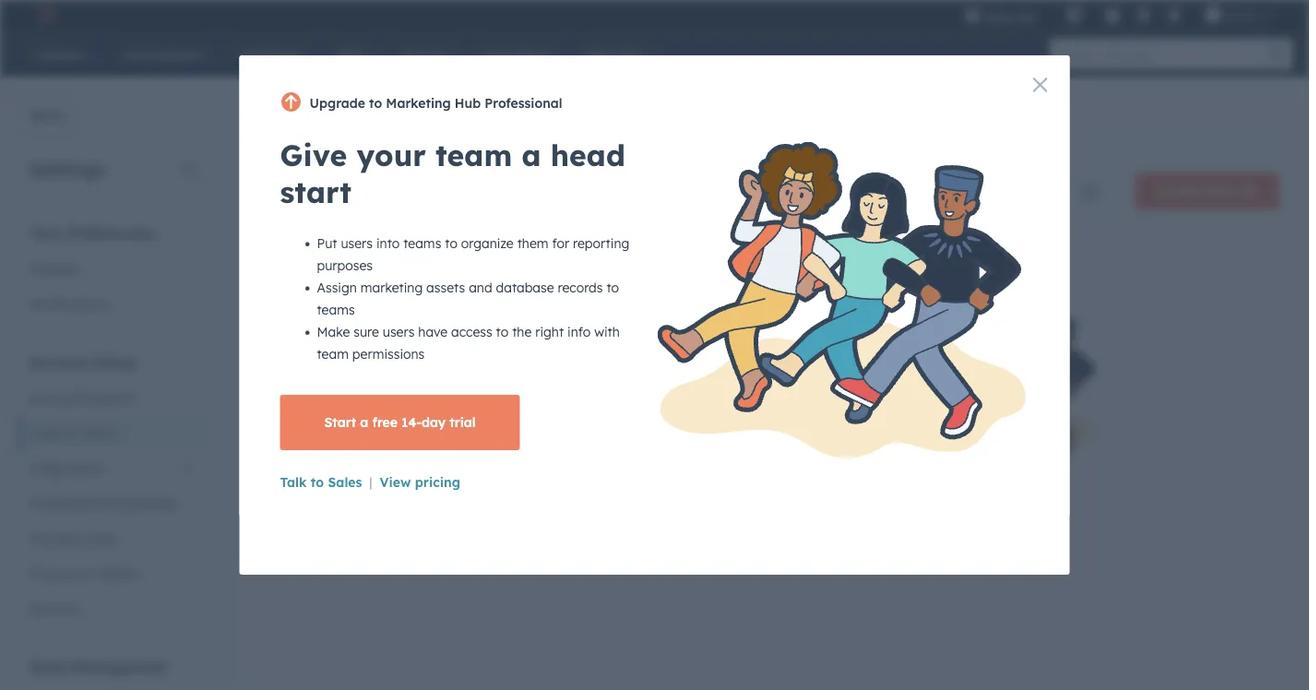 Task type: vqa. For each thing, say whether or not it's contained in the screenshot.
banner in the top of the page
no



Task type: locate. For each thing, give the bounding box(es) containing it.
&
[[67, 425, 77, 441], [78, 565, 87, 581]]

has
[[836, 346, 857, 362]]

team right 'up'
[[515, 305, 562, 329]]

security link
[[18, 591, 207, 626]]

1 vertical spatial team
[[515, 305, 562, 329]]

menu
[[951, 0, 1287, 30]]

preferences
[[68, 224, 154, 242]]

create team
[[1158, 183, 1238, 199]]

access
[[450, 368, 491, 384]]

general
[[30, 261, 77, 277]]

team
[[1205, 183, 1238, 199], [515, 305, 562, 329], [515, 346, 547, 362]]

1 horizontal spatial users
[[295, 113, 329, 129]]

account for account setup
[[30, 353, 89, 371]]

users up 'integrations'
[[30, 425, 64, 441]]

0 horizontal spatial users
[[30, 425, 64, 441]]

to left learn
[[486, 405, 498, 421]]

want to learn more? read about teams
[[450, 405, 696, 421]]

0 vertical spatial &
[[67, 425, 77, 441]]

assets.
[[566, 368, 608, 384]]

general link
[[18, 251, 207, 287]]

settings image
[[1136, 8, 1152, 24]]

& right privacy
[[78, 565, 87, 581]]

to left the
[[495, 368, 507, 384]]

Search HubSpot search field
[[1050, 39, 1276, 70]]

account
[[30, 353, 89, 371], [30, 390, 79, 406]]

notifications image
[[1166, 8, 1183, 25]]

teams inside account setup element
[[80, 425, 119, 441]]

& inside users & teams link
[[67, 425, 77, 441]]

team for organized
[[515, 346, 547, 362]]

1 horizontal spatial &
[[78, 565, 87, 581]]

0 vertical spatial account
[[30, 353, 89, 371]]

notifications
[[30, 296, 108, 312]]

0 horizontal spatial teams
[[80, 425, 119, 441]]

settings
[[30, 157, 105, 180]]

0 vertical spatial team
[[1205, 183, 1238, 199]]

apple button
[[1194, 0, 1286, 30]]

users for users & teams
[[30, 425, 64, 441]]

bob builder image
[[1205, 6, 1222, 23]]

set up team permissions
[[450, 305, 678, 329]]

1 vertical spatial teams
[[80, 425, 119, 441]]

1 vertical spatial users
[[30, 425, 64, 441]]

right
[[534, 368, 563, 384]]

by
[[696, 346, 710, 362]]

Search search field
[[873, 173, 1113, 209]]

0 vertical spatial users
[[295, 113, 329, 129]]

settings link
[[1132, 5, 1155, 24]]

create team button
[[1135, 173, 1280, 209]]

account up account defaults
[[30, 353, 89, 371]]

your preferences element
[[18, 223, 207, 322]]

more?
[[536, 405, 574, 421]]

users inside account setup element
[[30, 425, 64, 441]]

users for users
[[295, 113, 329, 129]]

account setup element
[[18, 352, 207, 626]]

users left "teams" link
[[295, 113, 329, 129]]

ensuring
[[714, 346, 766, 362]]

account up users & teams
[[30, 390, 79, 406]]

navigation
[[269, 98, 450, 144]]

teams down defaults
[[80, 425, 119, 441]]

user
[[806, 346, 832, 362]]

users link
[[269, 99, 355, 143]]

team inside keep your team organized and efficient by ensuring every user has access to the right assets.
[[515, 346, 547, 362]]

data management element
[[30, 657, 207, 690]]

management
[[70, 658, 168, 676]]

2 account from the top
[[30, 390, 79, 406]]

search button
[[1262, 39, 1293, 70]]

0 horizontal spatial &
[[67, 425, 77, 441]]

integrations
[[30, 460, 105, 476]]

1 horizontal spatial teams
[[382, 113, 423, 129]]

2 vertical spatial team
[[515, 346, 547, 362]]

hubspot image
[[33, 4, 55, 26]]

code
[[85, 530, 116, 546]]

tracking
[[30, 530, 81, 546]]

1 account from the top
[[30, 353, 89, 371]]

teams right users link
[[382, 113, 423, 129]]

back link
[[0, 98, 75, 134]]

& inside 'privacy & consent' link
[[78, 565, 87, 581]]

team up the
[[515, 346, 547, 362]]

navigation containing users
[[269, 98, 450, 144]]

& up 'integrations'
[[67, 425, 77, 441]]

your
[[485, 346, 512, 362]]

downloads
[[109, 495, 176, 511]]

privacy & consent link
[[18, 556, 207, 591]]

learn
[[502, 405, 532, 421]]

teams
[[382, 113, 423, 129], [80, 425, 119, 441]]

defaults
[[83, 390, 134, 406]]

apple
[[1226, 7, 1258, 22]]

to inside keep your team organized and efficient by ensuring every user has access to the right assets.
[[495, 368, 507, 384]]

data management
[[30, 658, 168, 676]]

1 vertical spatial account
[[30, 390, 79, 406]]

team right the create
[[1205, 183, 1238, 199]]

0 vertical spatial teams
[[382, 113, 423, 129]]

users
[[295, 113, 329, 129], [30, 425, 64, 441]]

consent
[[91, 565, 140, 581]]

teams inside navigation
[[382, 113, 423, 129]]

0 vertical spatial to
[[495, 368, 507, 384]]

team for permissions
[[515, 305, 562, 329]]

to
[[495, 368, 507, 384], [486, 405, 498, 421]]

menu item
[[1049, 0, 1053, 30]]

1 vertical spatial &
[[78, 565, 87, 581]]



Task type: describe. For each thing, give the bounding box(es) containing it.
integrations button
[[18, 451, 207, 486]]

search image
[[1271, 48, 1284, 61]]

up
[[485, 305, 509, 329]]

account defaults
[[30, 390, 134, 406]]

team inside button
[[1205, 183, 1238, 199]]

efficient
[[642, 346, 692, 362]]

1 vertical spatial to
[[486, 405, 498, 421]]

your preferences
[[30, 224, 154, 242]]

menu containing apple
[[951, 0, 1287, 30]]

users & teams
[[30, 425, 119, 441]]

privacy
[[30, 565, 74, 581]]

create
[[1158, 183, 1201, 199]]

marketplace
[[30, 495, 105, 511]]

marketplaces button
[[1055, 0, 1094, 30]]

every
[[770, 346, 803, 362]]

hubspot link
[[22, 4, 69, 26]]

notifications link
[[18, 287, 207, 322]]

your
[[30, 224, 63, 242]]

organized
[[551, 346, 611, 362]]

the
[[511, 368, 530, 384]]

tracking code
[[30, 530, 116, 546]]

set
[[450, 305, 480, 329]]

keep your team organized and efficient by ensuring every user has access to the right assets.
[[450, 346, 857, 384]]

marketplace downloads
[[30, 495, 176, 511]]

read about teams link
[[577, 405, 716, 421]]

& for privacy
[[78, 565, 87, 581]]

keep
[[450, 346, 481, 362]]

teams
[[657, 405, 696, 421]]

security
[[30, 600, 79, 616]]

tracking code link
[[18, 521, 207, 556]]

help button
[[1097, 0, 1129, 30]]

permissions
[[568, 305, 678, 329]]

upgrade
[[985, 9, 1036, 24]]

about
[[615, 405, 653, 421]]

back
[[30, 107, 63, 123]]

account setup
[[30, 353, 136, 371]]

account for account defaults
[[30, 390, 79, 406]]

notifications button
[[1159, 0, 1190, 30]]

read
[[577, 405, 611, 421]]

marketplace downloads link
[[18, 486, 207, 521]]

users & teams link
[[18, 416, 207, 451]]

data
[[30, 658, 66, 676]]

upgrade image
[[964, 8, 981, 25]]

& for users
[[67, 425, 77, 441]]

and
[[615, 346, 638, 362]]

want
[[450, 405, 482, 421]]

help image
[[1105, 8, 1121, 25]]

setup
[[94, 353, 136, 371]]

privacy & consent
[[30, 565, 140, 581]]

marketplaces image
[[1066, 8, 1082, 25]]

teams link
[[355, 99, 449, 143]]

account defaults link
[[18, 381, 207, 416]]



